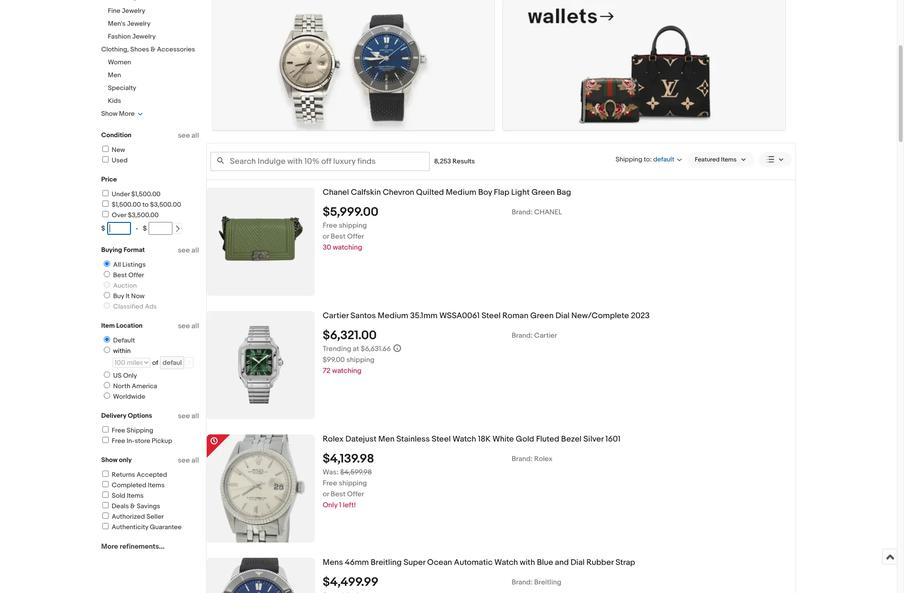 Task type: locate. For each thing, give the bounding box(es) containing it.
0 horizontal spatial steel
[[432, 434, 451, 444]]

$6,631.66
[[361, 344, 391, 353]]

trending
[[323, 344, 351, 353]]

1 horizontal spatial &
[[151, 45, 156, 53]]

5 see all from the top
[[178, 456, 199, 465]]

items up deals & savings
[[127, 492, 144, 500]]

1 vertical spatial men
[[378, 434, 395, 444]]

2 $ from the left
[[143, 224, 147, 232]]

best up 30
[[331, 232, 346, 241]]

handbags image
[[503, 0, 786, 130]]

dial up brand: cartier
[[555, 311, 570, 320]]

green
[[531, 188, 555, 197], [530, 311, 554, 320]]

0 vertical spatial watching
[[333, 243, 362, 252]]

brand: down the roman
[[512, 331, 533, 340]]

jewelry
[[122, 7, 145, 15], [127, 20, 151, 28], [132, 32, 156, 40]]

blue
[[537, 558, 553, 567]]

None text field
[[212, 0, 495, 130], [503, 0, 786, 130]]

$1,500.00 up $1,500.00 to $3,500.00
[[131, 190, 161, 198]]

default
[[113, 336, 135, 344]]

46mm
[[345, 558, 369, 567]]

2 show from the top
[[101, 456, 117, 464]]

chevron
[[383, 188, 414, 197]]

2 all from the top
[[191, 246, 199, 255]]

watching right 30
[[333, 243, 362, 252]]

dial right and
[[571, 558, 585, 567]]

or
[[323, 232, 329, 241], [323, 489, 329, 498]]

rolex datejust men stainless steel watch 18k white gold fluted bezel silver 1601 link
[[323, 434, 795, 444]]

ocean
[[427, 558, 452, 567]]

3 brand: from the top
[[512, 454, 533, 463]]

all
[[191, 131, 199, 140], [191, 246, 199, 255], [191, 322, 199, 331], [191, 412, 199, 421], [191, 456, 199, 465]]

& right the shoes
[[151, 45, 156, 53]]

5 see all button from the top
[[178, 456, 199, 465]]

1 vertical spatial only
[[323, 500, 337, 509]]

watching inside $99.00 shipping 72 watching
[[332, 366, 362, 375]]

1 vertical spatial items
[[148, 481, 165, 489]]

offer down listings
[[128, 271, 144, 279]]

1 see all from the top
[[178, 131, 199, 140]]

items right featured
[[721, 156, 737, 163]]

america
[[132, 382, 157, 390]]

see all for all listings
[[178, 246, 199, 255]]

see all button for all listings
[[178, 246, 199, 255]]

1 vertical spatial show
[[101, 456, 117, 464]]

2 or from the top
[[323, 489, 329, 498]]

see all for default
[[178, 322, 199, 331]]

items down the accepted
[[148, 481, 165, 489]]

$6,321.00
[[323, 328, 377, 343]]

1 vertical spatial rolex
[[534, 454, 552, 463]]

0 vertical spatial shipping
[[339, 221, 367, 230]]

brand: inside brand: rolex was: $4,599.98 free shipping or best offer only 1 left!
[[512, 454, 533, 463]]

3 all from the top
[[191, 322, 199, 331]]

4 all from the top
[[191, 412, 199, 421]]

3 see all button from the top
[[178, 322, 199, 331]]

0 vertical spatial show
[[101, 110, 118, 118]]

brand: chanel free shipping or best offer 30 watching
[[323, 207, 562, 252]]

2 see from the top
[[178, 246, 190, 255]]

2 vertical spatial items
[[127, 492, 144, 500]]

men inside rolex datejust men stainless steel watch 18k white gold fluted bezel silver 1601 link
[[378, 434, 395, 444]]

medium right santos
[[378, 311, 408, 320]]

offer
[[347, 232, 364, 241], [128, 271, 144, 279], [347, 489, 364, 498]]

0 horizontal spatial rolex
[[323, 434, 344, 444]]

seller
[[146, 513, 164, 521]]

1 none text field from the left
[[212, 0, 495, 130]]

left!
[[343, 500, 356, 509]]

watching down $99.00
[[332, 366, 362, 375]]

0 vertical spatial steel
[[482, 311, 501, 320]]

default link
[[100, 336, 137, 344]]

us
[[113, 372, 122, 380]]

shipping left : in the top right of the page
[[616, 155, 642, 163]]

0 vertical spatial breitling
[[371, 558, 402, 567]]

$3,500.00
[[150, 201, 181, 209], [128, 211, 159, 219]]

free inside brand: rolex was: $4,599.98 free shipping or best offer only 1 left!
[[323, 478, 337, 488]]

1 brand: from the top
[[512, 207, 533, 216]]

brand: inside brand: chanel free shipping or best offer 30 watching
[[512, 207, 533, 216]]

0 vertical spatial to
[[644, 155, 650, 163]]

cartier santos medium 35.1mm wssa0061 steel roman green dial new/complete 2023 image
[[206, 324, 315, 405]]

4 see all button from the top
[[178, 412, 199, 421]]

authorized seller
[[112, 513, 164, 521]]

brand: down gold
[[512, 454, 533, 463]]

2 vertical spatial jewelry
[[132, 32, 156, 40]]

green up 'chanel'
[[531, 188, 555, 197]]

best up 1
[[331, 489, 346, 498]]

or down was:
[[323, 489, 329, 498]]

1 horizontal spatial men
[[378, 434, 395, 444]]

1 horizontal spatial breitling
[[534, 578, 561, 587]]

rolex up $4,139.98
[[323, 434, 344, 444]]

dial
[[555, 311, 570, 320], [571, 558, 585, 567]]

1 vertical spatial offer
[[128, 271, 144, 279]]

2 vertical spatial shipping
[[339, 478, 367, 488]]

all
[[113, 261, 121, 269]]

savings
[[137, 502, 160, 510]]

under
[[112, 190, 130, 198]]

delivery
[[101, 412, 126, 420]]

delivery options
[[101, 412, 152, 420]]

2 vertical spatial best
[[331, 489, 346, 498]]

$1,500.00 to $3,500.00
[[112, 201, 181, 209]]

0 vertical spatial &
[[151, 45, 156, 53]]

steel right stainless
[[432, 434, 451, 444]]

jewelry up "fashion jewelry" link
[[127, 20, 151, 28]]

men down women link
[[108, 71, 121, 79]]

4 see all from the top
[[178, 412, 199, 421]]

0 vertical spatial rolex
[[323, 434, 344, 444]]

brand: for chanel
[[512, 207, 533, 216]]

fine
[[108, 7, 120, 15]]

best inside brand: chanel free shipping or best offer 30 watching
[[331, 232, 346, 241]]

Over $3,500.00 checkbox
[[102, 211, 108, 217]]

1 see all button from the top
[[178, 131, 199, 140]]

1 horizontal spatial more
[[119, 110, 135, 118]]

shipping down $4,599.98
[[339, 478, 367, 488]]

offer inside brand: rolex was: $4,599.98 free shipping or best offer only 1 left!
[[347, 489, 364, 498]]

0 vertical spatial dial
[[555, 311, 570, 320]]

brand: down light
[[512, 207, 533, 216]]

1 vertical spatial shipping
[[346, 355, 374, 364]]

1 horizontal spatial items
[[148, 481, 165, 489]]

free up 30
[[323, 221, 337, 230]]

brand: down with
[[512, 578, 533, 587]]

shoes
[[130, 45, 149, 53]]

0 horizontal spatial medium
[[378, 311, 408, 320]]

men right the datejust
[[378, 434, 395, 444]]

show down kids at the left top
[[101, 110, 118, 118]]

items for sold items
[[127, 492, 144, 500]]

Authorized Seller checkbox
[[102, 513, 108, 519]]

1 horizontal spatial $
[[143, 224, 147, 232]]

0 vertical spatial offer
[[347, 232, 364, 241]]

new/complete
[[571, 311, 629, 320]]

$1,500.00 up over $3,500.00 link
[[112, 201, 141, 209]]

& up authorized seller link
[[130, 502, 135, 510]]

1 vertical spatial shipping
[[127, 426, 153, 434]]

item location
[[101, 322, 143, 330]]

items inside dropdown button
[[721, 156, 737, 163]]

35.1mm
[[410, 311, 438, 320]]

watch left with
[[494, 558, 518, 567]]

rolex down fluted
[[534, 454, 552, 463]]

1 horizontal spatial rolex
[[534, 454, 552, 463]]

shipping inside brand: chanel free shipping or best offer 30 watching
[[339, 221, 367, 230]]

shipping down trending at $6,631.66
[[346, 355, 374, 364]]

see all button for new
[[178, 131, 199, 140]]

Best Offer radio
[[104, 271, 110, 277]]

see all button for returns accepted
[[178, 456, 199, 465]]

medium
[[446, 188, 476, 197], [378, 311, 408, 320]]

0 horizontal spatial none text field
[[212, 0, 495, 130]]

show for show only
[[101, 456, 117, 464]]

1 vertical spatial to
[[142, 201, 149, 209]]

US Only radio
[[104, 372, 110, 378]]

chanel
[[534, 207, 562, 216]]

only left 1
[[323, 500, 337, 509]]

$1,500.00 to $3,500.00 link
[[101, 201, 181, 209]]

0 horizontal spatial to
[[142, 201, 149, 209]]

breitling
[[371, 558, 402, 567], [534, 578, 561, 587]]

$ down over $3,500.00 option
[[101, 224, 105, 232]]

watch left the 18k
[[453, 434, 476, 444]]

0 horizontal spatial breitling
[[371, 558, 402, 567]]

0 vertical spatial medium
[[446, 188, 476, 197]]

bag
[[557, 188, 571, 197]]

5 see from the top
[[178, 456, 190, 465]]

us only
[[113, 372, 137, 380]]

jewelry up men's jewelry link at the left top
[[122, 7, 145, 15]]

1 see from the top
[[178, 131, 190, 140]]

mens 46mm breitling super ocean automatic watch with blue and dial rubber strap image
[[208, 558, 313, 593]]

1 vertical spatial more
[[101, 542, 118, 551]]

wssa0061
[[439, 311, 480, 320]]

2 none text field from the left
[[503, 0, 786, 130]]

breitling down blue
[[534, 578, 561, 587]]

used link
[[101, 156, 128, 164]]

5 all from the top
[[191, 456, 199, 465]]

0 vertical spatial $3,500.00
[[150, 201, 181, 209]]

show up the returns accepted checkbox
[[101, 456, 117, 464]]

18k
[[478, 434, 491, 444]]

1 show from the top
[[101, 110, 118, 118]]

1 vertical spatial cartier
[[534, 331, 557, 340]]

all for new
[[191, 131, 199, 140]]

north america
[[113, 382, 157, 390]]

items for completed items
[[148, 481, 165, 489]]

buy it now link
[[100, 292, 147, 300]]

North America radio
[[104, 382, 110, 388]]

Under $1,500.00 checkbox
[[102, 190, 108, 196]]

1 horizontal spatial only
[[323, 500, 337, 509]]

shipping to : default
[[616, 155, 674, 163]]

2 see all from the top
[[178, 246, 199, 255]]

authorized seller link
[[101, 513, 164, 521]]

Free In-store Pickup checkbox
[[102, 437, 108, 443]]

buying format
[[101, 246, 145, 254]]

shipping down the $5,999.00
[[339, 221, 367, 230]]

0 vertical spatial shipping
[[616, 155, 642, 163]]

$ right -
[[143, 224, 147, 232]]

to down 'under $1,500.00'
[[142, 201, 149, 209]]

0 horizontal spatial &
[[130, 502, 135, 510]]

$1,500.00
[[131, 190, 161, 198], [112, 201, 141, 209]]

none text field handbags
[[503, 0, 786, 130]]

men
[[108, 71, 121, 79], [378, 434, 395, 444]]

brand: for rolex
[[512, 454, 533, 463]]

over $3,500.00 link
[[101, 211, 159, 219]]

1 horizontal spatial steel
[[482, 311, 501, 320]]

4 see from the top
[[178, 412, 190, 421]]

0 vertical spatial only
[[123, 372, 137, 380]]

0 vertical spatial items
[[721, 156, 737, 163]]

cartier up $6,321.00
[[323, 311, 349, 320]]

4 brand: from the top
[[512, 578, 533, 587]]

accessories
[[157, 45, 195, 53]]

brand: rolex was: $4,599.98 free shipping or best offer only 1 left!
[[323, 454, 552, 509]]

options
[[128, 412, 152, 420]]

auction
[[113, 282, 137, 290]]

green up brand: cartier
[[530, 311, 554, 320]]

best
[[331, 232, 346, 241], [113, 271, 127, 279], [331, 489, 346, 498]]

to for $3,500.00
[[142, 201, 149, 209]]

breitling left super
[[371, 558, 402, 567]]

2 vertical spatial offer
[[347, 489, 364, 498]]

0 vertical spatial men
[[108, 71, 121, 79]]

-
[[136, 224, 138, 232]]

only inside brand: rolex was: $4,599.98 free shipping or best offer only 1 left!
[[323, 500, 337, 509]]

to inside shipping to : default
[[644, 155, 650, 163]]

view: list view image
[[766, 154, 784, 164]]

1 vertical spatial steel
[[432, 434, 451, 444]]

listings
[[122, 261, 146, 269]]

cartier down "cartier santos medium 35.1mm wssa0061 steel roman green dial new/complete 2023" link
[[534, 331, 557, 340]]

to for :
[[644, 155, 650, 163]]

2023
[[631, 311, 650, 320]]

0 vertical spatial best
[[331, 232, 346, 241]]

classified ads
[[113, 302, 157, 311]]

medium left boy
[[446, 188, 476, 197]]

2 see all button from the top
[[178, 246, 199, 255]]

more
[[119, 110, 135, 118], [101, 542, 118, 551]]

1 all from the top
[[191, 131, 199, 140]]

2 horizontal spatial items
[[721, 156, 737, 163]]

1 vertical spatial or
[[323, 489, 329, 498]]

brand:
[[512, 207, 533, 216], [512, 331, 533, 340], [512, 454, 533, 463], [512, 578, 533, 587]]

1 horizontal spatial to
[[644, 155, 650, 163]]

jewelry up 'clothing, shoes & accessories' link
[[132, 32, 156, 40]]

2 brand: from the top
[[512, 331, 533, 340]]

men's
[[108, 20, 126, 28]]

clothing,
[[101, 45, 129, 53]]

deals & savings link
[[101, 502, 160, 510]]

$3,500.00 up maximum value text field
[[150, 201, 181, 209]]

0 horizontal spatial watch
[[453, 434, 476, 444]]

0 horizontal spatial men
[[108, 71, 121, 79]]

Returns Accepted checkbox
[[102, 471, 108, 477]]

shipping inside $99.00 shipping 72 watching
[[346, 355, 374, 364]]

Buy It Now radio
[[104, 292, 110, 298]]

1 vertical spatial watching
[[332, 366, 362, 375]]

1 vertical spatial watch
[[494, 558, 518, 567]]

bezel
[[561, 434, 582, 444]]

see for returns accepted
[[178, 456, 190, 465]]

watches image
[[212, 0, 495, 130]]

ads
[[145, 302, 157, 311]]

1 $ from the left
[[101, 224, 105, 232]]

free down was:
[[323, 478, 337, 488]]

3 see from the top
[[178, 322, 190, 331]]

pickup
[[152, 437, 172, 445]]

offer down the $5,999.00
[[347, 232, 364, 241]]

or up 30
[[323, 232, 329, 241]]

to left default
[[644, 155, 650, 163]]

1 horizontal spatial dial
[[571, 558, 585, 567]]

shipping up free in-store pickup
[[127, 426, 153, 434]]

0 horizontal spatial only
[[123, 372, 137, 380]]

see all for returns accepted
[[178, 456, 199, 465]]

watch
[[453, 434, 476, 444], [494, 558, 518, 567]]

fine jewelry link
[[108, 7, 145, 15]]

1 horizontal spatial medium
[[446, 188, 476, 197]]

steel left the roman
[[482, 311, 501, 320]]

0 horizontal spatial $
[[101, 224, 105, 232]]

only up north america link
[[123, 372, 137, 380]]

see for new
[[178, 131, 190, 140]]

$3,500.00 down $1,500.00 to $3,500.00 "link"
[[128, 211, 159, 219]]

0 horizontal spatial items
[[127, 492, 144, 500]]

see for default
[[178, 322, 190, 331]]

0 vertical spatial or
[[323, 232, 329, 241]]

at
[[353, 344, 359, 353]]

1 horizontal spatial none text field
[[503, 0, 786, 130]]

best up auction link
[[113, 271, 127, 279]]

default text field
[[160, 356, 184, 369]]

:
[[650, 155, 652, 163]]

more down kids at the left top
[[119, 110, 135, 118]]

3 see all from the top
[[178, 322, 199, 331]]

more down authenticity guarantee checkbox
[[101, 542, 118, 551]]

refinements...
[[120, 542, 164, 551]]

best offer
[[113, 271, 144, 279]]

0 vertical spatial cartier
[[323, 311, 349, 320]]

1 or from the top
[[323, 232, 329, 241]]

1 horizontal spatial shipping
[[616, 155, 642, 163]]

offer up left!
[[347, 489, 364, 498]]

worldwide
[[113, 393, 145, 401]]



Task type: describe. For each thing, give the bounding box(es) containing it.
0 vertical spatial jewelry
[[122, 7, 145, 15]]

items for featured items
[[721, 156, 737, 163]]

santos
[[350, 311, 376, 320]]

$1,500.00 to $3,500.00 checkbox
[[102, 201, 108, 207]]

$4,139.98
[[323, 451, 374, 466]]

silver
[[583, 434, 604, 444]]

free in-store pickup
[[112, 437, 172, 445]]

Deals & Savings checkbox
[[102, 502, 108, 508]]

sold
[[112, 492, 125, 500]]

0 horizontal spatial shipping
[[127, 426, 153, 434]]

rolex datejust men stainless steel watch 18k white gold fluted bezel silver 1601
[[323, 434, 621, 444]]

see all for new
[[178, 131, 199, 140]]

classified ads link
[[100, 302, 159, 311]]

mens 46mm breitling super ocean automatic watch with blue and dial rubber strap link
[[323, 558, 795, 568]]

condition
[[101, 131, 131, 139]]

featured items
[[695, 156, 737, 163]]

8,253
[[434, 157, 451, 165]]

all for returns accepted
[[191, 456, 199, 465]]

0 horizontal spatial dial
[[555, 311, 570, 320]]

All Listings radio
[[104, 261, 110, 267]]

chanel calfskin chevron quilted medium boy flap light green bag image
[[206, 188, 315, 296]]

all for default
[[191, 322, 199, 331]]

Default radio
[[104, 336, 110, 342]]

worldwide link
[[100, 393, 147, 401]]

returns accepted
[[112, 471, 167, 479]]

kids link
[[108, 97, 121, 105]]

$4,599.98
[[340, 468, 372, 477]]

under $1,500.00 link
[[101, 190, 161, 198]]

Worldwide radio
[[104, 393, 110, 399]]

0 vertical spatial green
[[531, 188, 555, 197]]

8,253 results
[[434, 157, 475, 165]]

location
[[116, 322, 143, 330]]

only
[[119, 456, 132, 464]]

$ for minimum value 'text field'
[[101, 224, 105, 232]]

1 vertical spatial dial
[[571, 558, 585, 567]]

see all for free shipping
[[178, 412, 199, 421]]

more refinements...
[[101, 542, 164, 551]]

trending at $6,631.66
[[323, 344, 391, 353]]

store
[[135, 437, 150, 445]]

over
[[112, 211, 126, 219]]

& inside clothing, shoes & accessories women men specialty kids
[[151, 45, 156, 53]]

north america link
[[100, 382, 159, 390]]

breitling inside mens 46mm breitling super ocean automatic watch with blue and dial rubber strap link
[[371, 558, 402, 567]]

chanel calfskin chevron quilted medium boy flap light green bag link
[[323, 188, 795, 197]]

none text field watches
[[212, 0, 495, 130]]

$99.00 shipping 72 watching
[[323, 355, 374, 375]]

specialty link
[[108, 84, 136, 92]]

$4,499.99
[[323, 575, 379, 589]]

1 vertical spatial best
[[113, 271, 127, 279]]

Free Shipping checkbox
[[102, 426, 108, 433]]

0 horizontal spatial cartier
[[323, 311, 349, 320]]

shipping inside brand: rolex was: $4,599.98 free shipping or best offer only 1 left!
[[339, 478, 367, 488]]

all for all listings
[[191, 246, 199, 255]]

fashion jewelry link
[[108, 32, 156, 40]]

men's jewelry link
[[108, 20, 151, 28]]

format
[[124, 246, 145, 254]]

authenticity
[[112, 523, 148, 531]]

over $3,500.00
[[112, 211, 159, 219]]

New checkbox
[[102, 146, 108, 152]]

Maximum Value text field
[[149, 222, 173, 235]]

free inside brand: chanel free shipping or best offer 30 watching
[[323, 221, 337, 230]]

super
[[404, 558, 425, 567]]

see all button for free shipping
[[178, 412, 199, 421]]

within
[[113, 347, 131, 355]]

fashion
[[108, 32, 131, 40]]

1 vertical spatial $3,500.00
[[128, 211, 159, 219]]

free right free shipping "checkbox"
[[112, 426, 125, 434]]

show only
[[101, 456, 132, 464]]

clothing, shoes & accessories link
[[101, 45, 195, 53]]

1 vertical spatial jewelry
[[127, 20, 151, 28]]

Auction radio
[[104, 282, 110, 288]]

us only link
[[100, 372, 139, 380]]

more refinements... button
[[101, 542, 164, 551]]

Classified Ads radio
[[104, 302, 110, 309]]

it
[[126, 292, 130, 300]]

see all button for default
[[178, 322, 199, 331]]

cartier santos medium 35.1mm wssa0061 steel roman green dial new/complete 2023 link
[[323, 311, 795, 321]]

item
[[101, 322, 115, 330]]

mens 46mm breitling super ocean automatic watch with blue and dial rubber strap
[[323, 558, 635, 567]]

or inside brand: rolex was: $4,599.98 free shipping or best offer only 1 left!
[[323, 489, 329, 498]]

best offer link
[[100, 271, 146, 279]]

all listings link
[[100, 261, 148, 269]]

completed items
[[112, 481, 165, 489]]

brand: for cartier
[[512, 331, 533, 340]]

1 vertical spatial $1,500.00
[[112, 201, 141, 209]]

rolex datejust men stainless steel watch 18k white gold fluted bezel silver 1601 image
[[214, 434, 308, 542]]

0 horizontal spatial more
[[101, 542, 118, 551]]

brand: cartier
[[512, 331, 557, 340]]

new
[[112, 146, 125, 154]]

1 vertical spatial &
[[130, 502, 135, 510]]

roman
[[502, 311, 528, 320]]

submit price range image
[[174, 225, 181, 232]]

strap
[[616, 558, 635, 567]]

kids
[[108, 97, 121, 105]]

within radio
[[104, 347, 110, 353]]

Authenticity Guarantee checkbox
[[102, 523, 108, 529]]

buy
[[113, 292, 124, 300]]

default
[[653, 155, 674, 163]]

now
[[131, 292, 145, 300]]

0 vertical spatial watch
[[453, 434, 476, 444]]

calfskin
[[351, 188, 381, 197]]

go image
[[186, 360, 193, 366]]

$5,999.00
[[323, 205, 379, 219]]

sold items link
[[101, 492, 144, 500]]

1 horizontal spatial watch
[[494, 558, 518, 567]]

fine jewelry men's jewelry fashion jewelry
[[108, 7, 156, 40]]

completed items link
[[101, 481, 165, 489]]

1 vertical spatial breitling
[[534, 578, 561, 587]]

returns accepted link
[[101, 471, 167, 479]]

watching inside brand: chanel free shipping or best offer 30 watching
[[333, 243, 362, 252]]

results
[[453, 157, 475, 165]]

1 horizontal spatial cartier
[[534, 331, 557, 340]]

best inside brand: rolex was: $4,599.98 free shipping or best offer only 1 left!
[[331, 489, 346, 498]]

Used checkbox
[[102, 156, 108, 162]]

0 vertical spatial more
[[119, 110, 135, 118]]

Completed Items checkbox
[[102, 481, 108, 487]]

brand: for breitling
[[512, 578, 533, 587]]

classified
[[113, 302, 143, 311]]

all for free shipping
[[191, 412, 199, 421]]

was:
[[323, 468, 339, 477]]

see for free shipping
[[178, 412, 190, 421]]

in-
[[127, 437, 135, 445]]

all listings
[[113, 261, 146, 269]]

Enter your search keyword text field
[[210, 152, 429, 171]]

light
[[511, 188, 530, 197]]

white
[[493, 434, 514, 444]]

datejust
[[345, 434, 377, 444]]

men inside clothing, shoes & accessories women men specialty kids
[[108, 71, 121, 79]]

clothing, shoes & accessories women men specialty kids
[[101, 45, 195, 105]]

authenticity guarantee
[[112, 523, 182, 531]]

chanel calfskin chevron quilted medium boy flap light green bag
[[323, 188, 571, 197]]

or inside brand: chanel free shipping or best offer 30 watching
[[323, 232, 329, 241]]

1 vertical spatial medium
[[378, 311, 408, 320]]

boy
[[478, 188, 492, 197]]

with
[[520, 558, 535, 567]]

featured items button
[[687, 152, 754, 167]]

free left in- at the bottom
[[112, 437, 125, 445]]

shipping inside shipping to : default
[[616, 155, 642, 163]]

Minimum Value text field
[[107, 222, 131, 235]]

show for show more
[[101, 110, 118, 118]]

offer inside brand: chanel free shipping or best offer 30 watching
[[347, 232, 364, 241]]

see for all listings
[[178, 246, 190, 255]]

buy it now
[[113, 292, 145, 300]]

0 vertical spatial $1,500.00
[[131, 190, 161, 198]]

rolex inside brand: rolex was: $4,599.98 free shipping or best offer only 1 left!
[[534, 454, 552, 463]]

$ for maximum value text field
[[143, 224, 147, 232]]

Sold Items checkbox
[[102, 492, 108, 498]]

1 vertical spatial green
[[530, 311, 554, 320]]



Task type: vqa. For each thing, say whether or not it's contained in the screenshot.
$ related to Maximum Value TEXT BOX
yes



